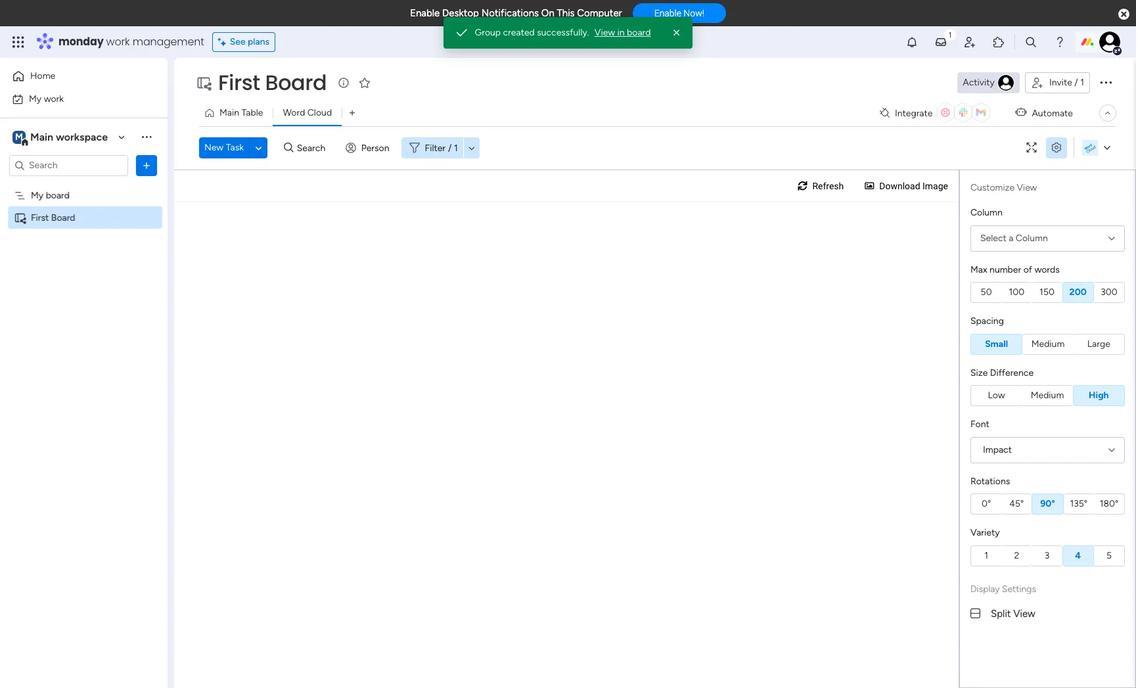 Task type: vqa. For each thing, say whether or not it's contained in the screenshot.
'Publish'
no



Task type: locate. For each thing, give the bounding box(es) containing it.
1 vertical spatial 1
[[454, 142, 458, 153]]

work down 'home'
[[44, 93, 64, 104]]

1 horizontal spatial 1
[[985, 550, 988, 561]]

home button
[[8, 66, 141, 87]]

main inside the workspace selection element
[[30, 130, 53, 143]]

1 horizontal spatial first
[[218, 68, 260, 97]]

1 vertical spatial my
[[31, 190, 44, 201]]

Search in workspace field
[[28, 158, 110, 173]]

1 vertical spatial first
[[31, 212, 49, 223]]

main
[[219, 107, 239, 118], [30, 130, 53, 143]]

my for my board
[[31, 190, 44, 201]]

main right workspace icon on the left
[[30, 130, 53, 143]]

first
[[218, 68, 260, 97], [31, 212, 49, 223]]

successfully.
[[537, 27, 589, 38]]

1 horizontal spatial enable
[[654, 8, 681, 19]]

notifications
[[481, 7, 539, 19]]

0 horizontal spatial /
[[448, 142, 452, 153]]

table
[[241, 107, 263, 118]]

now!
[[684, 8, 704, 19]]

1 vertical spatial first board
[[31, 212, 75, 223]]

main left table
[[219, 107, 239, 118]]

0 horizontal spatial first board
[[31, 212, 75, 223]]

/ right filter
[[448, 142, 452, 153]]

filter
[[425, 142, 446, 153]]

2 vertical spatial view
[[1013, 608, 1036, 619]]

board
[[265, 68, 327, 97], [51, 212, 75, 223]]

180° button
[[1094, 494, 1125, 515]]

1 vertical spatial medium button
[[1022, 385, 1073, 406]]

medium down difference
[[1031, 390, 1064, 401]]

enable inside button
[[654, 8, 681, 19]]

max number of words
[[971, 264, 1060, 275]]

alert containing group created successfully.
[[443, 17, 693, 49]]

workspace
[[56, 130, 108, 143]]

/
[[1075, 77, 1078, 88], [448, 142, 452, 153]]

/ for invite
[[1075, 77, 1078, 88]]

0 horizontal spatial 1
[[454, 142, 458, 153]]

enable now! button
[[633, 3, 726, 23]]

in
[[617, 27, 625, 38]]

see plans
[[230, 36, 270, 47]]

spacing
[[971, 315, 1004, 327]]

show board description image
[[336, 76, 352, 89]]

my work
[[29, 93, 64, 104]]

medium button for size difference
[[1022, 385, 1073, 406]]

first board down my board
[[31, 212, 75, 223]]

1 vertical spatial column
[[1016, 232, 1048, 243]]

0 vertical spatial /
[[1075, 77, 1078, 88]]

my inside list box
[[31, 190, 44, 201]]

first right shareable board icon
[[31, 212, 49, 223]]

enable up close image
[[654, 8, 681, 19]]

enable for enable desktop notifications on this computer
[[410, 7, 440, 19]]

medium up difference
[[1032, 338, 1065, 349]]

1 vertical spatial view
[[1017, 182, 1037, 193]]

angle down image
[[255, 143, 262, 153]]

customize
[[971, 182, 1015, 193]]

1 vertical spatial /
[[448, 142, 452, 153]]

invite
[[1049, 77, 1072, 88]]

apps image
[[992, 35, 1005, 49]]

board up "word" on the left of page
[[265, 68, 327, 97]]

0 vertical spatial first
[[218, 68, 260, 97]]

1 vertical spatial medium
[[1031, 390, 1064, 401]]

150
[[1040, 287, 1055, 298]]

enable left desktop
[[410, 7, 440, 19]]

alert
[[443, 17, 693, 49]]

size difference
[[971, 367, 1034, 378]]

0 vertical spatial work
[[106, 34, 130, 49]]

number
[[990, 264, 1021, 275]]

2 horizontal spatial 1
[[1081, 77, 1084, 88]]

main inside "button"
[[219, 107, 239, 118]]

0 horizontal spatial main
[[30, 130, 53, 143]]

first board
[[218, 68, 327, 97], [31, 212, 75, 223]]

list box
[[0, 181, 168, 406]]

help image
[[1053, 35, 1067, 49]]

column right a on the right of the page
[[1016, 232, 1048, 243]]

new
[[204, 142, 224, 153]]

option
[[0, 183, 168, 186]]

a
[[1009, 232, 1014, 243]]

font
[[971, 419, 990, 430]]

Search field
[[294, 139, 333, 157]]

1 horizontal spatial first board
[[218, 68, 327, 97]]

0 horizontal spatial enable
[[410, 7, 440, 19]]

list box containing my board
[[0, 181, 168, 406]]

close image
[[671, 26, 684, 39]]

135°
[[1070, 498, 1088, 509]]

1 horizontal spatial main
[[219, 107, 239, 118]]

135° button
[[1064, 494, 1094, 515]]

first up main table
[[218, 68, 260, 97]]

board down search in workspace field
[[46, 190, 70, 201]]

shareable board image
[[14, 211, 26, 224]]

medium
[[1032, 338, 1065, 349], [1031, 390, 1064, 401]]

0°
[[982, 498, 991, 509]]

main table button
[[199, 103, 273, 124]]

0 vertical spatial medium
[[1032, 338, 1065, 349]]

0 horizontal spatial column
[[971, 207, 1003, 218]]

impact
[[983, 444, 1012, 455]]

medium button for spacing
[[1023, 334, 1074, 355]]

0 vertical spatial view
[[595, 27, 615, 38]]

1 horizontal spatial work
[[106, 34, 130, 49]]

my down 'home'
[[29, 93, 42, 104]]

work inside 'button'
[[44, 93, 64, 104]]

filter / 1
[[425, 142, 458, 153]]

created
[[503, 27, 535, 38]]

0 horizontal spatial board
[[51, 212, 75, 223]]

1 down variety at the right bottom of the page
[[985, 550, 988, 561]]

rotations
[[971, 475, 1010, 487]]

column down customize
[[971, 207, 1003, 218]]

my board
[[31, 190, 70, 201]]

0 vertical spatial medium button
[[1023, 334, 1074, 355]]

view right customize
[[1017, 182, 1037, 193]]

1 vertical spatial board
[[46, 190, 70, 201]]

work right "monday"
[[106, 34, 130, 49]]

new task button
[[199, 137, 249, 158]]

board down my board
[[51, 212, 75, 223]]

0 horizontal spatial work
[[44, 93, 64, 104]]

view
[[595, 27, 615, 38], [1017, 182, 1037, 193], [1013, 608, 1036, 619]]

0 vertical spatial main
[[219, 107, 239, 118]]

1 right invite
[[1081, 77, 1084, 88]]

1 horizontal spatial board
[[627, 27, 651, 38]]

first board up table
[[218, 68, 327, 97]]

view for customize view
[[1017, 182, 1037, 193]]

select
[[980, 232, 1007, 243]]

integrate
[[895, 107, 933, 119]]

work
[[106, 34, 130, 49], [44, 93, 64, 104]]

main for main table
[[219, 107, 239, 118]]

1 vertical spatial work
[[44, 93, 64, 104]]

of
[[1024, 264, 1032, 275]]

1 left arrow down image
[[454, 142, 458, 153]]

my inside 'button'
[[29, 93, 42, 104]]

see plans button
[[212, 32, 275, 52]]

large
[[1087, 338, 1110, 349]]

enable
[[410, 7, 440, 19], [654, 8, 681, 19]]

0 horizontal spatial board
[[46, 190, 70, 201]]

0 horizontal spatial first
[[31, 212, 49, 223]]

100 button
[[1002, 282, 1032, 303]]

2 vertical spatial 1
[[985, 550, 988, 561]]

1 for filter / 1
[[454, 142, 458, 153]]

1 horizontal spatial board
[[265, 68, 327, 97]]

size
[[971, 367, 988, 378]]

medium button up difference
[[1023, 334, 1074, 355]]

my down search in workspace field
[[31, 190, 44, 201]]

this
[[557, 7, 575, 19]]

workspace image
[[12, 130, 26, 144]]

1 vertical spatial main
[[30, 130, 53, 143]]

automate
[[1032, 107, 1073, 119]]

5
[[1107, 550, 1112, 561]]

arrow down image
[[464, 140, 480, 156]]

invite / 1 button
[[1025, 72, 1090, 93]]

0 vertical spatial board
[[265, 68, 327, 97]]

1 button
[[971, 545, 1002, 566]]

workspace selection element
[[12, 129, 110, 146]]

150 button
[[1032, 282, 1062, 303]]

board right in
[[627, 27, 651, 38]]

/ for filter
[[448, 142, 452, 153]]

view right split
[[1013, 608, 1036, 619]]

view left in
[[595, 27, 615, 38]]

monday
[[58, 34, 104, 49]]

/ inside button
[[1075, 77, 1078, 88]]

0 vertical spatial 1
[[1081, 77, 1084, 88]]

1 horizontal spatial /
[[1075, 77, 1078, 88]]

cloud
[[307, 107, 332, 118]]

invite / 1
[[1049, 77, 1084, 88]]

/ right invite
[[1075, 77, 1078, 88]]

difference
[[990, 367, 1034, 378]]

desktop
[[442, 7, 479, 19]]

100
[[1009, 287, 1025, 298]]

board
[[627, 27, 651, 38], [46, 190, 70, 201]]

column
[[971, 207, 1003, 218], [1016, 232, 1048, 243]]

select product image
[[12, 35, 25, 49]]

medium button
[[1023, 334, 1074, 355], [1022, 385, 1073, 406]]

medium button down difference
[[1022, 385, 1073, 406]]

0 vertical spatial board
[[627, 27, 651, 38]]

0 vertical spatial my
[[29, 93, 42, 104]]

activity button
[[958, 72, 1020, 93]]

medium for size difference
[[1031, 390, 1064, 401]]



Task type: describe. For each thing, give the bounding box(es) containing it.
my work button
[[8, 88, 141, 109]]

notifications image
[[906, 35, 919, 49]]

group created successfully. view in board
[[475, 27, 651, 38]]

options image
[[140, 159, 153, 172]]

0 vertical spatial first board
[[218, 68, 327, 97]]

view in board link
[[595, 26, 651, 39]]

on
[[541, 7, 555, 19]]

person button
[[340, 137, 397, 158]]

medium for spacing
[[1032, 338, 1065, 349]]

2 button
[[1002, 545, 1032, 566]]

1 vertical spatial board
[[51, 212, 75, 223]]

main workspace
[[30, 130, 108, 143]]

view for split view
[[1013, 608, 1036, 619]]

workspace options image
[[140, 130, 153, 143]]

1 horizontal spatial column
[[1016, 232, 1048, 243]]

45°
[[1010, 498, 1024, 509]]

variety
[[971, 527, 1000, 538]]

board inside alert
[[627, 27, 651, 38]]

plans
[[248, 36, 270, 47]]

1 image
[[944, 27, 956, 42]]

small button
[[971, 334, 1023, 355]]

large button
[[1074, 334, 1125, 355]]

settings image
[[1046, 143, 1067, 153]]

small
[[985, 338, 1008, 349]]

v2 search image
[[284, 140, 294, 155]]

200 button
[[1062, 282, 1094, 303]]

high button
[[1073, 385, 1125, 406]]

max
[[971, 264, 987, 275]]

4
[[1075, 550, 1081, 561]]

shareable board image
[[196, 75, 212, 91]]

work for monday
[[106, 34, 130, 49]]

enable for enable now!
[[654, 8, 681, 19]]

90°
[[1040, 498, 1055, 509]]

word cloud
[[283, 107, 332, 118]]

first board inside list box
[[31, 212, 75, 223]]

work for my
[[44, 93, 64, 104]]

dapulse close image
[[1119, 8, 1130, 21]]

jacob simon image
[[1099, 32, 1120, 53]]

my for my work
[[29, 93, 42, 104]]

settings
[[1002, 583, 1036, 594]]

3
[[1045, 550, 1050, 561]]

90° button
[[1032, 494, 1064, 515]]

300 button
[[1094, 282, 1125, 303]]

2
[[1014, 550, 1019, 561]]

main table
[[219, 107, 263, 118]]

search everything image
[[1025, 35, 1038, 49]]

add to favorites image
[[358, 76, 371, 89]]

invite members image
[[963, 35, 977, 49]]

50 button
[[971, 282, 1002, 303]]

0° button
[[971, 494, 1002, 515]]

low button
[[971, 385, 1022, 406]]

180°
[[1100, 498, 1119, 509]]

customize view
[[971, 182, 1037, 193]]

split view
[[991, 608, 1036, 619]]

display settings
[[971, 583, 1036, 594]]

high
[[1089, 390, 1109, 401]]

5 button
[[1094, 545, 1125, 566]]

board inside list box
[[46, 190, 70, 201]]

200
[[1070, 287, 1087, 298]]

add view image
[[350, 108, 355, 118]]

collapse board header image
[[1103, 108, 1113, 118]]

enable desktop notifications on this computer
[[410, 7, 622, 19]]

activity
[[963, 77, 995, 88]]

select a column
[[980, 232, 1048, 243]]

v2 split view image
[[971, 606, 980, 621]]

person
[[361, 142, 389, 153]]

autopilot image
[[1016, 104, 1027, 121]]

m
[[15, 131, 23, 142]]

task
[[226, 142, 244, 153]]

home
[[30, 70, 55, 81]]

options image
[[1098, 74, 1114, 90]]

300
[[1101, 287, 1118, 298]]

inbox image
[[934, 35, 948, 49]]

0 vertical spatial column
[[971, 207, 1003, 218]]

word cloud button
[[273, 103, 342, 124]]

First Board field
[[215, 68, 330, 97]]

main for main workspace
[[30, 130, 53, 143]]

low
[[988, 390, 1005, 401]]

split
[[991, 608, 1011, 619]]

new task
[[204, 142, 244, 153]]

45° button
[[1002, 494, 1032, 515]]

management
[[133, 34, 204, 49]]

group
[[475, 27, 501, 38]]

dapulse integrations image
[[880, 108, 890, 118]]

word
[[283, 107, 305, 118]]

see
[[230, 36, 246, 47]]

4 button
[[1062, 545, 1094, 566]]

50
[[981, 287, 992, 298]]

enable now!
[[654, 8, 704, 19]]

1 for invite / 1
[[1081, 77, 1084, 88]]

open full screen image
[[1021, 143, 1042, 153]]

computer
[[577, 7, 622, 19]]

3 button
[[1032, 545, 1062, 566]]



